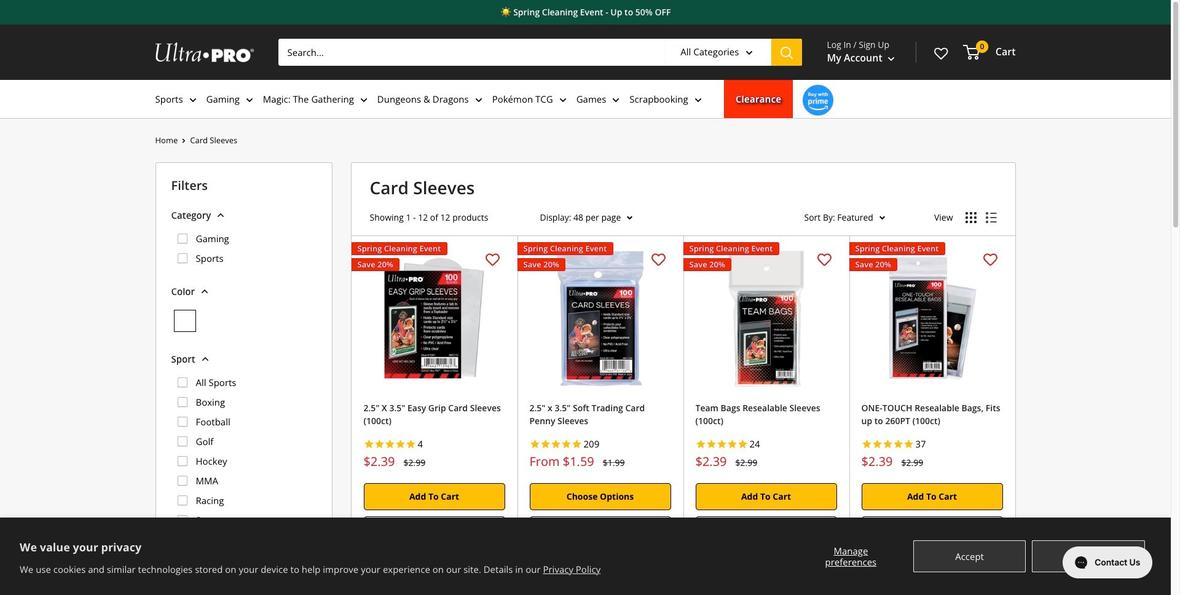 Task type: describe. For each thing, give the bounding box(es) containing it.
1 horizontal spatial arrow bottom image
[[746, 51, 753, 55]]

2.5" x 3.5" soft trading card penny sleeves | ultra pro international image
[[530, 248, 671, 389]]

pro-fit side-load standard deck inner sleeves (100ct) image
[[364, 567, 505, 595]]

add to favorites image for the team bags resealable sleeves (100ct) | ultra pro international image
[[818, 253, 832, 267]]

add to favorites image for "platinum series card protector sleeves for standard trading cards" image
[[984, 572, 998, 586]]

Search... text field
[[278, 39, 665, 66]]

rated 5.0 out of 5 stars 24 reviews element
[[696, 435, 837, 454]]

add to favorites image for the 2.5" x 3.5" soft trading card penny sleeves | ultra pro international 'image'
[[652, 253, 666, 267]]

clear image
[[174, 310, 196, 332]]

display products as list image
[[986, 212, 997, 223]]

add to favorites image for one-touch resealable bags, fits up to 260pt (100ct) | ultra pro international "image"
[[984, 253, 998, 267]]

4 reviews element
[[418, 438, 423, 450]]

2.5" x 3.5" easy grip card sleeves (100ct) | ultra pro international image
[[364, 248, 505, 389]]

37 reviews element
[[916, 438, 926, 450]]

rated 5.0 out of 5 stars 4 reviews element
[[364, 435, 505, 454]]



Task type: vqa. For each thing, say whether or not it's contained in the screenshot.
search box
yes



Task type: locate. For each thing, give the bounding box(es) containing it.
add to favorites image for pro-fit side-load standard deck inner sleeves (100ct) 'image'
[[486, 572, 500, 586]]

arrow bottom image
[[217, 213, 225, 218], [201, 289, 208, 294], [201, 357, 209, 362]]

24 reviews element
[[750, 438, 760, 450]]

easy grade card sleeves (100ct) for standard size cards image
[[696, 567, 837, 595]]

ultra pro international image
[[155, 42, 254, 62]]

2 add to favorites image from the left
[[818, 253, 832, 267]]

1 horizontal spatial add to favorites image
[[818, 253, 832, 267]]

add to favorites image
[[652, 253, 666, 267], [818, 253, 832, 267]]

rated 5.0 out of 5 stars 37 reviews element
[[862, 435, 1003, 454]]

0 vertical spatial arrow bottom image
[[217, 213, 225, 218]]

0 vertical spatial arrow bottom image
[[746, 51, 753, 55]]

0 horizontal spatial add to favorites image
[[652, 253, 666, 267]]

None search field
[[278, 39, 803, 66]]

rated 4.9 out of 5 stars 209 reviews element
[[530, 435, 671, 454]]

209 reviews element
[[584, 438, 600, 450]]

None checkbox
[[177, 253, 187, 263], [177, 417, 187, 427], [177, 437, 187, 446], [177, 496, 187, 505], [177, 253, 187, 263], [177, 417, 187, 427], [177, 437, 187, 446], [177, 496, 187, 505]]

None checkbox
[[177, 234, 187, 244], [177, 378, 187, 387], [177, 397, 187, 407], [177, 456, 187, 466], [177, 476, 187, 486], [177, 515, 187, 525], [177, 535, 187, 545], [177, 592, 187, 595], [177, 234, 187, 244], [177, 378, 187, 387], [177, 397, 187, 407], [177, 456, 187, 466], [177, 476, 187, 486], [177, 515, 187, 525], [177, 535, 187, 545], [177, 592, 187, 595]]

display products as grid image
[[966, 212, 977, 223]]

one-touch resealable bags, fits up to 260pt (100ct) | ultra pro international image
[[862, 248, 1003, 389]]

list
[[155, 80, 1016, 118], [155, 133, 238, 148], [171, 224, 316, 275], [171, 368, 316, 557], [177, 592, 187, 595]]

1 add to favorites image from the left
[[652, 253, 666, 267]]

2 vertical spatial arrow bottom image
[[201, 357, 209, 362]]

graded card resealable sleeves (100ct) image
[[530, 567, 671, 595]]

1 vertical spatial arrow bottom image
[[201, 289, 208, 294]]

search image
[[781, 47, 794, 59]]

platinum series card protector sleeves for standard trading cards image
[[862, 567, 1003, 595]]

arrow right image
[[182, 139, 186, 143]]

1 vertical spatial arrow bottom image
[[199, 571, 206, 576]]

arrow bottom image
[[746, 51, 753, 55], [199, 571, 206, 576]]

add to favorites image for 2.5" x 3.5" easy grip card sleeves (100ct) | ultra pro international image
[[486, 253, 500, 267]]

add to favorites image
[[486, 253, 500, 267], [984, 253, 998, 267], [486, 572, 500, 586], [984, 572, 998, 586]]

team bags resealable sleeves (100ct) | ultra pro international image
[[696, 248, 837, 389]]

0 horizontal spatial arrow bottom image
[[199, 571, 206, 576]]



